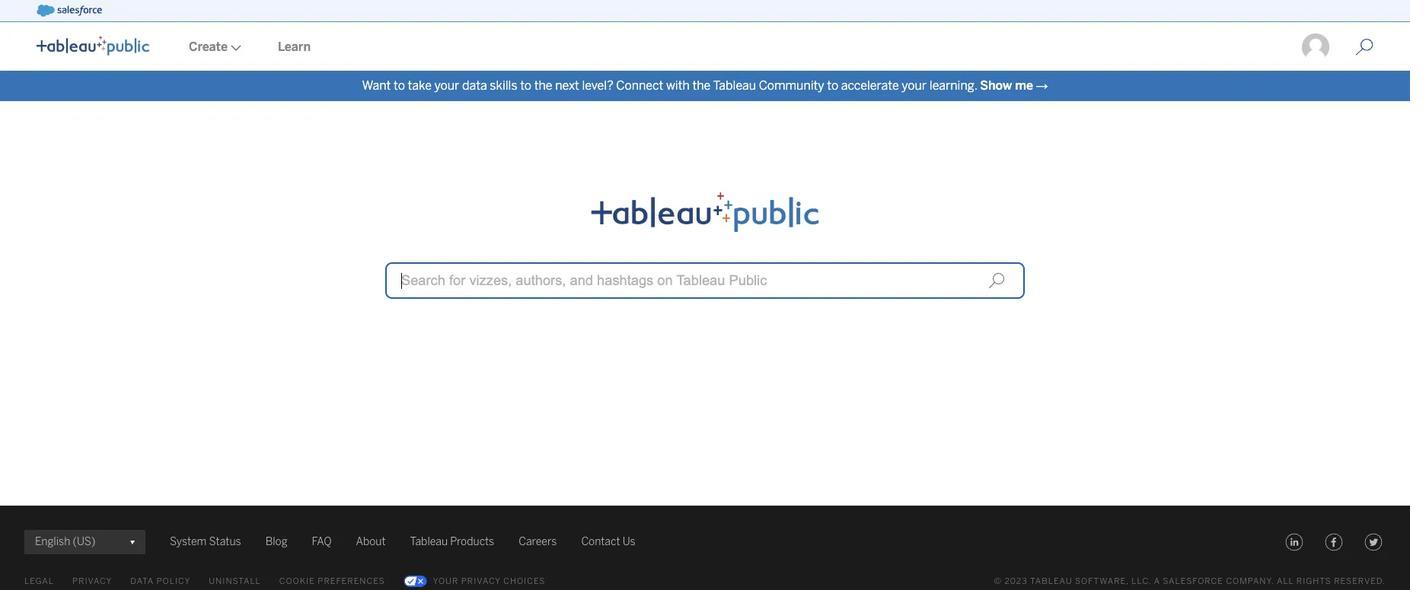 Task type: describe. For each thing, give the bounding box(es) containing it.
tableau products
[[410, 536, 494, 549]]

go to search image
[[1337, 38, 1392, 56]]

Search input field
[[385, 263, 1025, 299]]

policy
[[156, 577, 191, 587]]

level?
[[582, 78, 614, 93]]

data
[[462, 78, 487, 93]]

your privacy choices link
[[403, 573, 546, 591]]

preferences
[[318, 577, 385, 587]]

connect
[[616, 78, 663, 93]]

legal link
[[24, 573, 54, 591]]

uninstall
[[209, 577, 261, 587]]

contact us link
[[581, 534, 636, 552]]

llc,
[[1132, 577, 1152, 587]]

show me link
[[980, 78, 1033, 93]]

2 your from the left
[[902, 78, 927, 93]]

2 to from the left
[[520, 78, 532, 93]]

privacy link
[[72, 573, 112, 591]]

products
[[450, 536, 494, 549]]

careers link
[[519, 534, 557, 552]]

uninstall link
[[209, 573, 261, 591]]

cookie preferences button
[[279, 573, 385, 591]]

system status
[[170, 536, 241, 549]]

1 vertical spatial tableau
[[410, 536, 448, 549]]

©
[[994, 577, 1002, 587]]

blog link
[[265, 534, 288, 552]]

faq link
[[312, 534, 332, 552]]

your privacy choices
[[433, 577, 546, 587]]

selected language element
[[35, 531, 135, 555]]

2023
[[1005, 577, 1028, 587]]

2 privacy from the left
[[461, 577, 501, 587]]

salesforce logo image
[[37, 5, 102, 17]]

reserved.
[[1334, 577, 1386, 587]]

english
[[35, 536, 70, 549]]

about
[[356, 536, 386, 549]]

blog
[[265, 536, 288, 549]]

community
[[759, 78, 824, 93]]

(us)
[[73, 536, 95, 549]]

1 the from the left
[[534, 78, 553, 93]]

company.
[[1226, 577, 1275, 587]]

logo image
[[37, 36, 149, 56]]

next
[[555, 78, 579, 93]]

2 the from the left
[[693, 78, 711, 93]]

me
[[1015, 78, 1033, 93]]

faq
[[312, 536, 332, 549]]

show
[[980, 78, 1012, 93]]



Task type: vqa. For each thing, say whether or not it's contained in the screenshot.
Close image
no



Task type: locate. For each thing, give the bounding box(es) containing it.
learning.
[[930, 78, 977, 93]]

privacy down selected language element
[[72, 577, 112, 587]]

2 vertical spatial tableau
[[1030, 577, 1073, 587]]

search image
[[988, 273, 1005, 289]]

system status link
[[170, 534, 241, 552]]

tableau right with
[[713, 78, 756, 93]]

software,
[[1075, 577, 1129, 587]]

1 horizontal spatial to
[[520, 78, 532, 93]]

careers
[[519, 536, 557, 549]]

0 horizontal spatial privacy
[[72, 577, 112, 587]]

rights
[[1297, 577, 1332, 587]]

1 horizontal spatial your
[[902, 78, 927, 93]]

your
[[434, 78, 459, 93], [902, 78, 927, 93]]

want to take your data skills to the next level? connect with the tableau community to accelerate your learning. show me →
[[362, 78, 1048, 93]]

data policy link
[[130, 573, 191, 591]]

0 vertical spatial tableau
[[713, 78, 756, 93]]

create button
[[171, 24, 260, 71]]

salesforce
[[1163, 577, 1224, 587]]

take
[[408, 78, 432, 93]]

contact us
[[581, 536, 636, 549]]

want
[[362, 78, 391, 93]]

privacy right your
[[461, 577, 501, 587]]

→
[[1036, 78, 1048, 93]]

0 horizontal spatial to
[[394, 78, 405, 93]]

the right with
[[693, 78, 711, 93]]

choices
[[503, 577, 546, 587]]

about link
[[356, 534, 386, 552]]

us
[[623, 536, 636, 549]]

to left accelerate
[[827, 78, 839, 93]]

data policy
[[130, 577, 191, 587]]

to
[[394, 78, 405, 93], [520, 78, 532, 93], [827, 78, 839, 93]]

data
[[130, 577, 154, 587]]

system
[[170, 536, 207, 549]]

cookie
[[279, 577, 315, 587]]

1 your from the left
[[434, 78, 459, 93]]

a
[[1154, 577, 1160, 587]]

the
[[534, 78, 553, 93], [693, 78, 711, 93]]

2 horizontal spatial to
[[827, 78, 839, 93]]

to left take
[[394, 78, 405, 93]]

tableau right 2023
[[1030, 577, 1073, 587]]

tableau up your
[[410, 536, 448, 549]]

1 horizontal spatial privacy
[[461, 577, 501, 587]]

0 horizontal spatial tableau
[[410, 536, 448, 549]]

skills
[[490, 78, 517, 93]]

with
[[666, 78, 690, 93]]

legal
[[24, 577, 54, 587]]

1 horizontal spatial tableau
[[713, 78, 756, 93]]

2 horizontal spatial tableau
[[1030, 577, 1073, 587]]

your left learning.
[[902, 78, 927, 93]]

1 privacy from the left
[[72, 577, 112, 587]]

© 2023 tableau software, llc, a salesforce company. all rights reserved.
[[994, 577, 1386, 587]]

3 to from the left
[[827, 78, 839, 93]]

learn
[[278, 40, 311, 54]]

status
[[209, 536, 241, 549]]

your right take
[[434, 78, 459, 93]]

tableau
[[713, 78, 756, 93], [410, 536, 448, 549], [1030, 577, 1073, 587]]

0 horizontal spatial your
[[434, 78, 459, 93]]

tim.burton6800 image
[[1301, 32, 1331, 62]]

create
[[189, 40, 228, 54]]

cookie preferences
[[279, 577, 385, 587]]

the left next
[[534, 78, 553, 93]]

english (us)
[[35, 536, 95, 549]]

your
[[433, 577, 459, 587]]

0 horizontal spatial the
[[534, 78, 553, 93]]

accelerate
[[841, 78, 899, 93]]

contact
[[581, 536, 620, 549]]

1 horizontal spatial the
[[693, 78, 711, 93]]

tableau products link
[[410, 534, 494, 552]]

privacy
[[72, 577, 112, 587], [461, 577, 501, 587]]

learn link
[[260, 24, 329, 71]]

all
[[1277, 577, 1294, 587]]

1 to from the left
[[394, 78, 405, 93]]

to right 'skills'
[[520, 78, 532, 93]]



